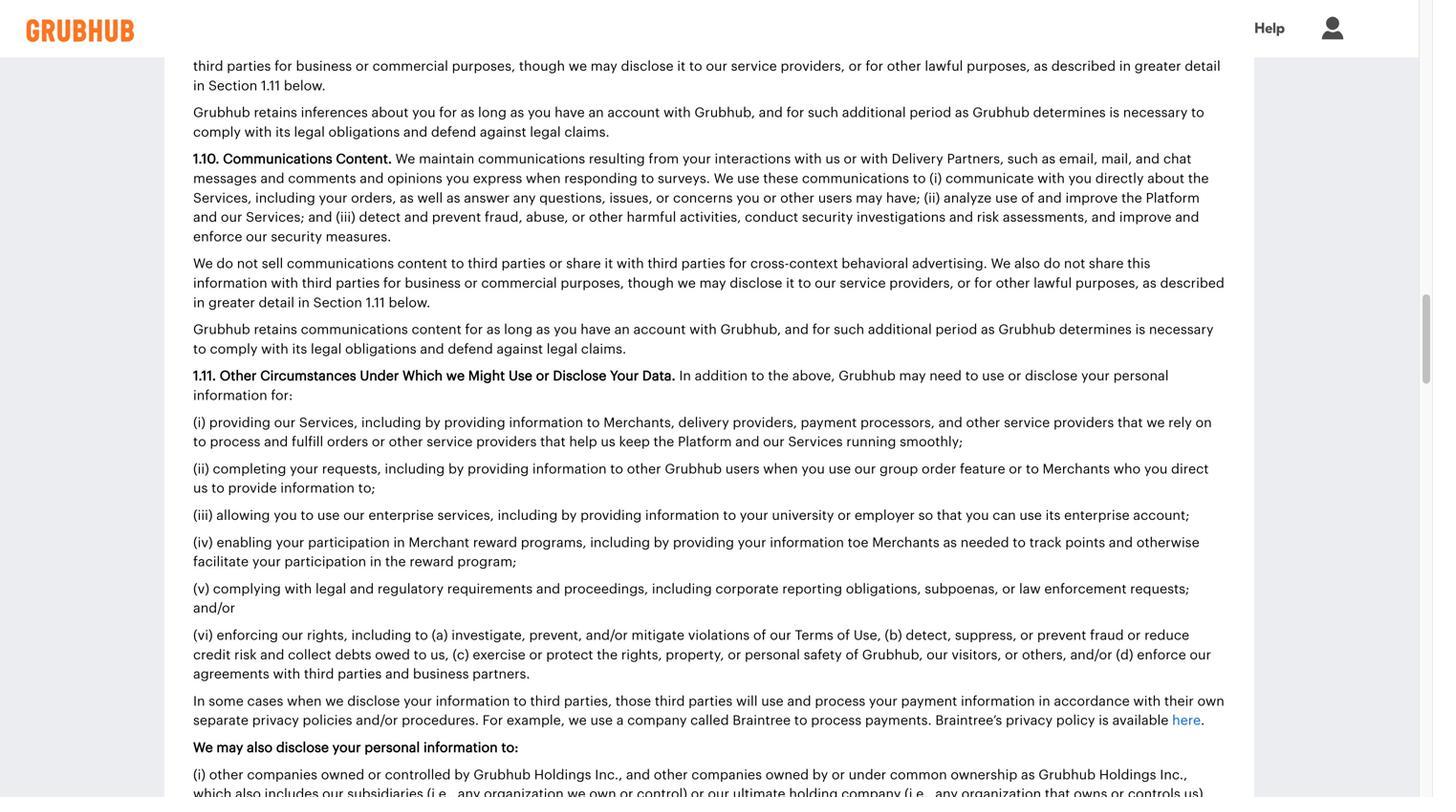 Task type: vqa. For each thing, say whether or not it's contained in the screenshot.
"$0.00" related to Straw
no



Task type: locate. For each thing, give the bounding box(es) containing it.
1 horizontal spatial is
[[1109, 106, 1120, 120]]

subsidiaries
[[347, 788, 423, 797]]

0 horizontal spatial cross-
[[691, 40, 730, 54]]

behavioral inside we do not sell this information to third parties or share it with third parties for cross-context behavioral advertising. we also do not share this information with third parties for business or commercial purposes, though we may disclose it to our service providers, or for other lawful purposes, as described in greater detail in section 1.11 below.
[[782, 40, 849, 54]]

period up delivery
[[910, 106, 952, 120]]

partners,
[[947, 153, 1004, 166]]

retains inside the grubhub retains inferences about you for as long as you have an account with grubhub, and for such additional period as grubhub determines is necessary to comply with its legal obligations and defend against legal claims.
[[254, 106, 297, 120]]

disclose inside in some cases when we disclose your information to third parties, those third parties will use and process your payment information in accordance with their own separate privacy policies and/or procedures. for example, we use a company called braintree to process payments. braintree's privacy policy is available
[[347, 695, 400, 708]]

use down requests,
[[317, 509, 340, 523]]

0 vertical spatial its
[[275, 126, 291, 139]]

1 vertical spatial cross-
[[750, 257, 789, 271]]

other up control)
[[654, 769, 688, 782]]

its up the circumstances at top
[[292, 343, 307, 356]]

2 horizontal spatial us
[[825, 153, 840, 166]]

content down detect
[[398, 257, 448, 271]]

security down services;
[[271, 230, 322, 244]]

behavioral for we do not sell this information to third parties or share it with third parties for cross-context behavioral advertising. we also do not share this information with third parties for business or commercial purposes, though we may disclose it to our service providers, or for other lawful purposes, as described in greater detail in section 1.11 below.
[[782, 40, 849, 54]]

not
[[237, 40, 258, 54], [1004, 40, 1026, 54], [237, 257, 258, 271], [1064, 257, 1085, 271]]

lawful inside we do not sell this information to third parties or share it with third parties for cross-context behavioral advertising. we also do not share this information with third parties for business or commercial purposes, though we may disclose it to our service providers, or for other lawful purposes, as described in greater detail in section 1.11 below.
[[925, 60, 963, 73]]

0 vertical spatial against
[[480, 126, 526, 139]]

0 vertical spatial risk
[[977, 211, 999, 224]]

prevent inside we maintain communications resulting from your interactions with us or with delivery partners, such as email, mail, and chat messages and comments and opinions you express when responding to surveys. we use these communications to (i) communicate with you directly about the services, including your orders, as well as answer any questions, issues, or concerns you or other users may have; (ii) analyze use of and improve the platform and our services; and (iii) detect and prevent fraud, abuse, or other harmful activities, conduct security investigations and risk assessments, and improve and enforce our security measures.
[[432, 211, 481, 224]]

providing inside (ii) completing your requests, including by providing information to other grubhub users when you use our group order feature or to merchants who you direct us to provide information to;
[[468, 463, 529, 476]]

we inside we do not sell communications content to third parties or share it with third parties for cross-context behavioral advertising. we also do not share this information with third parties for business or commercial purposes, though we may disclose it to our service providers, or for other lawful purposes, as described in greater detail in section 1.11 below.
[[678, 277, 696, 290]]

defend inside "grubhub retains communications content for as long as you have an account with grubhub, and for such additional period as grubhub determines is necessary to comply with its legal obligations and defend against legal claims."
[[448, 343, 493, 356]]

as inside (i) other companies owned or controlled by grubhub holdings inc., and other companies owned by or under common ownership as grubhub holdings inc., which also includes our subsidiaries (i.e., any organization we own or control) or our ultimate holding company (i.e., any organization that owns or controls us
[[1021, 769, 1035, 782]]

1 vertical spatial merchants
[[872, 536, 940, 550]]

by inside (iv) enabling your participation in merchant reward programs, including by providing your information toe merchants as needed to track points and otherwise facilitate your participation in the reward program;
[[654, 536, 669, 550]]

(c)
[[453, 649, 469, 662]]

0 vertical spatial advertising.
[[852, 40, 928, 54]]

0 vertical spatial merchants
[[1043, 463, 1110, 476]]

section inside we do not sell this information to third parties or share it with third parties for cross-context behavioral advertising. we also do not share this information with third parties for business or commercial purposes, though we may disclose it to our service providers, or for other lawful purposes, as described in greater detail in section 1.11 below.
[[208, 79, 257, 93]]

1.11 down 'measures.' at the left of page
[[366, 296, 385, 310]]

us
[[825, 153, 840, 166], [601, 436, 616, 449], [193, 482, 208, 495]]

by down (iii) allowing you to use our enterprise services, including by providing information to your university or employer so that you can use its enterprise account;
[[654, 536, 669, 550]]

by down 1.11. other circumstances under which we might use or disclose your data.
[[425, 416, 441, 430]]

1 vertical spatial prevent
[[1037, 629, 1087, 643]]

this inside we do not sell communications content to third parties or share it with third parties for cross-context behavioral advertising. we also do not share this information with third parties for business or commercial purposes, though we may disclose it to our service providers, or for other lawful purposes, as described in greater detail in section 1.11 below.
[[1127, 257, 1151, 271]]

1 vertical spatial 1.11
[[366, 296, 385, 310]]

1 horizontal spatial services,
[[299, 416, 358, 430]]

any inside we maintain communications resulting from your interactions with us or with delivery partners, such as email, mail, and chat messages and comments and opinions you express when responding to surveys. we use these communications to (i) communicate with you directly about the services, including your orders, as well as answer any questions, issues, or concerns you or other users may have; (ii) analyze use of and improve the platform and our services; and (iii) detect and prevent fraud, abuse, or other harmful activities, conduct security investigations and risk assessments, and improve and enforce our security measures.
[[513, 192, 536, 205]]

we do not sell this information to third parties or share it with third parties for cross-context behavioral advertising. we also do not share this information with third parties for business or commercial purposes, though we may disclose it to our service providers, or for other lawful purposes, as described in greater detail in section 1.11 below.
[[193, 40, 1221, 93]]

below. up the inferences
[[284, 79, 326, 93]]

personal up controlled
[[365, 741, 420, 755]]

and/or inside in some cases when we disclose your information to third parties, those third parties will use and process your payment information in accordance with their own separate privacy policies and/or procedures. for example, we use a company called braintree to process payments. braintree's privacy policy is available
[[356, 714, 398, 728]]

in
[[1119, 60, 1131, 73], [193, 79, 205, 93], [193, 296, 205, 310], [298, 296, 310, 310], [393, 536, 405, 550], [370, 556, 382, 569], [1039, 695, 1050, 708]]

1 vertical spatial grubhub,
[[720, 323, 781, 337]]

1.11.
[[193, 370, 216, 383]]

cross- down conduct
[[750, 257, 789, 271]]

use,
[[854, 629, 881, 643]]

enforce
[[193, 230, 242, 244], [1137, 649, 1186, 662]]

disclose
[[553, 370, 607, 383]]

(ii) inside (ii) completing your requests, including by providing information to other grubhub users when you use our group order feature or to merchants who you direct us to provide information to;
[[193, 463, 209, 476]]

1 vertical spatial advertising.
[[912, 257, 988, 271]]

1 (i.e., from the left
[[427, 788, 454, 797]]

any
[[513, 192, 536, 205], [458, 788, 480, 797], [935, 788, 958, 797]]

1 horizontal spatial 1.11
[[366, 296, 385, 310]]

called
[[690, 714, 729, 728]]

section inside we do not sell communications content to third parties or share it with third parties for cross-context behavioral advertising. we also do not share this information with third parties for business or commercial purposes, though we may disclose it to our service providers, or for other lawful purposes, as described in greater detail in section 1.11 below.
[[313, 296, 362, 310]]

it
[[545, 40, 553, 54], [677, 60, 686, 73], [605, 257, 613, 271], [786, 277, 795, 290]]

by inside (ii) completing your requests, including by providing information to other grubhub users when you use our group order feature or to merchants who you direct us to provide information to;
[[448, 463, 464, 476]]

0 horizontal spatial is
[[1099, 714, 1109, 728]]

payments.
[[865, 714, 932, 728]]

described
[[1051, 60, 1116, 73], [1160, 277, 1225, 290]]

against inside "grubhub retains communications content for as long as you have an account with grubhub, and for such additional period as grubhub determines is necessary to comply with its legal obligations and defend against legal claims."
[[497, 343, 543, 356]]

users down (i) providing our services, including by providing information to merchants, delivery providers, payment processors, and other service providers that we rely on to process and fulfill orders or other service providers that help us keep the platform and our services running smoothly;
[[725, 463, 760, 476]]

0 vertical spatial cross-
[[691, 40, 730, 54]]

service down investigations
[[840, 277, 886, 290]]

services, inside we maintain communications resulting from your interactions with us or with delivery partners, such as email, mail, and chat messages and comments and opinions you express when responding to surveys. we use these communications to (i) communicate with you directly about the services, including your orders, as well as answer any questions, issues, or concerns you or other users may have; (ii) analyze use of and improve the platform and our services; and (iii) detect and prevent fraud, abuse, or other harmful activities, conduct security investigations and risk assessments, and improve and enforce our security measures.
[[193, 192, 252, 205]]

additional up need
[[868, 323, 932, 337]]

our up their
[[1190, 649, 1211, 662]]

detail for we do not sell this information to third parties or share it with third parties for cross-context behavioral advertising. we also do not share this information with third parties for business or commercial purposes, though we may disclose it to our service providers, or for other lawful purposes, as described in greater detail in section 1.11 below.
[[1185, 60, 1221, 73]]

and/or
[[193, 602, 235, 615], [586, 629, 628, 643], [1070, 649, 1113, 662], [356, 714, 398, 728]]

enterprise down to;
[[368, 509, 434, 523]]

advertising. inside we do not sell this information to third parties or share it with third parties for cross-context behavioral advertising. we also do not share this information with third parties for business or commercial purposes, though we may disclose it to our service providers, or for other lawful purposes, as described in greater detail in section 1.11 below.
[[852, 40, 928, 54]]

such inside the grubhub retains inferences about you for as long as you have an account with grubhub, and for such additional period as grubhub determines is necessary to comply with its legal obligations and defend against legal claims.
[[808, 106, 839, 120]]

in inside in some cases when we disclose your information to third parties, those third parties will use and process your payment information in accordance with their own separate privacy policies and/or procedures. for example, we use a company called braintree to process payments. braintree's privacy policy is available
[[193, 695, 205, 708]]

as inside (iv) enabling your participation in merchant reward programs, including by providing your information toe merchants as needed to track points and otherwise facilitate your participation in the reward program;
[[943, 536, 957, 550]]

including up orders
[[361, 416, 421, 430]]

1 vertical spatial us
[[601, 436, 616, 449]]

our right includes at the bottom left
[[322, 788, 344, 797]]

0 vertical spatial determines
[[1033, 106, 1106, 120]]

company down those
[[627, 714, 687, 728]]

this for we do not sell communications content to third parties or share it with third parties for cross-context behavioral advertising. we also do not share this information with third parties for business or commercial purposes, though we may disclose it to our service providers, or for other lawful purposes, as described in greater detail in section 1.11 below.
[[1127, 257, 1151, 271]]

1 vertical spatial improve
[[1119, 211, 1172, 224]]

additional up delivery
[[842, 106, 906, 120]]

(iv) enabling your participation in merchant reward programs, including by providing your information toe merchants as needed to track points and otherwise facilitate your participation in the reward program;
[[193, 536, 1200, 569]]

platform down "chat" on the top right of the page
[[1146, 192, 1200, 205]]

context inside we do not sell communications content to third parties or share it with third parties for cross-context behavioral advertising. we also do not share this information with third parties for business or commercial purposes, though we may disclose it to our service providers, or for other lawful purposes, as described in greater detail in section 1.11 below.
[[789, 257, 838, 271]]

platform inside (i) providing our services, including by providing information to merchants, delivery providers, payment processors, and other service providers that we rely on to process and fulfill orders or other service providers that help us keep the platform and our services running smoothly;
[[678, 436, 732, 449]]

own up the .
[[1198, 695, 1225, 708]]

(i) down delivery
[[930, 172, 942, 186]]

against up use
[[497, 343, 543, 356]]

content inside "grubhub retains communications content for as long as you have an account with grubhub, and for such additional period as grubhub determines is necessary to comply with its legal obligations and defend against legal claims."
[[412, 323, 462, 337]]

holding
[[789, 788, 838, 797]]

behavioral inside we do not sell communications content to third parties or share it with third parties for cross-context behavioral advertising. we also do not share this information with third parties for business or commercial purposes, though we may disclose it to our service providers, or for other lawful purposes, as described in greater detail in section 1.11 below.
[[842, 257, 909, 271]]

the right keep
[[654, 436, 674, 449]]

1 horizontal spatial (iii)
[[336, 211, 356, 224]]

1 vertical spatial personal
[[745, 649, 800, 662]]

against up express
[[480, 126, 526, 139]]

1 vertical spatial reward
[[410, 556, 454, 569]]

section for communications
[[313, 296, 362, 310]]

suppress,
[[955, 629, 1017, 643]]

1 vertical spatial enforce
[[1137, 649, 1186, 662]]

1 vertical spatial sell
[[262, 257, 283, 271]]

1 vertical spatial long
[[504, 323, 533, 337]]

may inside we do not sell communications content to third parties or share it with third parties for cross-context behavioral advertising. we also do not share this information with third parties for business or commercial purposes, though we may disclose it to our service providers, or for other lawful purposes, as described in greater detail in section 1.11 below.
[[699, 277, 726, 290]]

purposes,
[[452, 60, 515, 73], [967, 60, 1030, 73], [561, 277, 624, 290], [1076, 277, 1139, 290]]

long up use
[[504, 323, 533, 337]]

context for information
[[730, 40, 778, 54]]

requirements
[[447, 583, 533, 596]]

in up the circumstances at top
[[298, 296, 310, 310]]

content.
[[336, 153, 392, 166]]

0 vertical spatial section
[[208, 79, 257, 93]]

0 horizontal spatial (ii)
[[193, 463, 209, 476]]

1 horizontal spatial enforce
[[1137, 649, 1186, 662]]

against
[[480, 126, 526, 139], [497, 343, 543, 356]]

(i.e., down common
[[905, 788, 932, 797]]

when down services
[[763, 463, 798, 476]]

we may also disclose your personal information to:
[[193, 741, 519, 755]]

an up resulting
[[588, 106, 604, 120]]

context inside we do not sell this information to third parties or share it with third parties for cross-context behavioral advertising. we also do not share this information with third parties for business or commercial purposes, though we may disclose it to our service providers, or for other lawful purposes, as described in greater detail in section 1.11 below.
[[730, 40, 778, 54]]

debts
[[335, 649, 372, 662]]

greater up "chat" on the top right of the page
[[1135, 60, 1181, 73]]

1.11 for this
[[261, 79, 280, 93]]

holdings
[[534, 769, 591, 782], [1099, 769, 1157, 782]]

long
[[478, 106, 507, 120], [504, 323, 533, 337]]

necessary inside "grubhub retains communications content for as long as you have an account with grubhub, and for such additional period as grubhub determines is necessary to comply with its legal obligations and defend against legal claims."
[[1149, 323, 1214, 337]]

1 vertical spatial users
[[725, 463, 760, 476]]

the inside (vi) enforcing our rights, including to (a) investigate, prevent, and/or mitigate violations of our terms of use, (b) detect, suppress, or prevent fraud or reduce credit risk and collect debts owed to us, (c) exercise or protect the rights, property, or personal safety of grubhub, our visitors, or others, and/or (d) enforce our agreements with third parties and business partners.
[[597, 649, 618, 662]]

needed
[[961, 536, 1009, 550]]

context
[[730, 40, 778, 54], [789, 257, 838, 271]]

company down under
[[842, 788, 901, 797]]

requests;
[[1130, 583, 1190, 596]]

privacy left 'policy'
[[1006, 714, 1053, 728]]

inc., up controls
[[1160, 769, 1188, 782]]

0 vertical spatial prevent
[[432, 211, 481, 224]]

obligations up under at the top of page
[[345, 343, 417, 356]]

service
[[731, 60, 777, 73], [840, 277, 886, 290], [1004, 416, 1050, 430], [427, 436, 473, 449]]

1 vertical spatial determines
[[1059, 323, 1132, 337]]

its
[[275, 126, 291, 139], [292, 343, 307, 356], [1046, 509, 1061, 523]]

2 privacy from the left
[[1006, 714, 1053, 728]]

providers, for we do not sell this information to third parties or share it with third parties for cross-context behavioral advertising. we also do not share this information with third parties for business or commercial purposes, though we may disclose it to our service providers, or for other lawful purposes, as described in greater detail in section 1.11 below.
[[781, 60, 845, 73]]

other inside we do not sell this information to third parties or share it with third parties for cross-context behavioral advertising. we also do not share this information with third parties for business or commercial purposes, though we may disclose it to our service providers, or for other lawful purposes, as described in greater detail in section 1.11 below.
[[887, 60, 921, 73]]

cross- up the grubhub retains inferences about you for as long as you have an account with grubhub, and for such additional period as grubhub determines is necessary to comply with its legal obligations and defend against legal claims.
[[691, 40, 730, 54]]

fulfill
[[292, 436, 323, 449]]

and down owed
[[385, 668, 409, 681]]

0 vertical spatial have
[[555, 106, 585, 120]]

grubhub, inside (vi) enforcing our rights, including to (a) investigate, prevent, and/or mitigate violations of our terms of use, (b) detect, suppress, or prevent fraud or reduce credit risk and collect debts owed to us, (c) exercise or protect the rights, property, or personal safety of grubhub, our visitors, or others, and/or (d) enforce our agreements with third parties and business partners.
[[862, 649, 923, 662]]

and left "chat" on the top right of the page
[[1136, 153, 1160, 166]]

and/or up protect
[[586, 629, 628, 643]]

information
[[314, 40, 388, 54], [1095, 40, 1169, 54], [193, 277, 267, 290], [193, 389, 267, 403], [509, 416, 583, 430], [532, 463, 607, 476], [280, 482, 355, 495], [645, 509, 720, 523], [770, 536, 844, 550], [436, 695, 510, 708], [961, 695, 1035, 708], [424, 741, 498, 755]]

personal down the terms
[[745, 649, 800, 662]]

below. for information
[[284, 79, 326, 93]]

0 vertical spatial obligations
[[328, 126, 400, 139]]

payment up payments. at the right bottom
[[901, 695, 957, 708]]

you inside "grubhub retains communications content for as long as you have an account with grubhub, and for such additional period as grubhub determines is necessary to comply with its legal obligations and defend against legal claims."
[[554, 323, 577, 337]]

1 vertical spatial rights,
[[621, 649, 662, 662]]

0 horizontal spatial its
[[275, 126, 291, 139]]

in right data.
[[679, 370, 691, 383]]

2 vertical spatial when
[[287, 695, 322, 708]]

sell inside we do not sell communications content to third parties or share it with third parties for cross-context behavioral advertising. we also do not share this information with third parties for business or commercial purposes, though we may disclose it to our service providers, or for other lawful purposes, as described in greater detail in section 1.11 below.
[[262, 257, 283, 271]]

0 horizontal spatial context
[[730, 40, 778, 54]]

1 horizontal spatial improve
[[1119, 211, 1172, 224]]

by
[[425, 416, 441, 430], [448, 463, 464, 476], [561, 509, 577, 523], [654, 536, 669, 550], [454, 769, 470, 782], [813, 769, 828, 782]]

long inside "grubhub retains communications content for as long as you have an account with grubhub, and for such additional period as grubhub determines is necessary to comply with its legal obligations and defend against legal claims."
[[504, 323, 533, 337]]

1 horizontal spatial users
[[818, 192, 852, 205]]

greater inside we do not sell communications content to third parties or share it with third parties for cross-context behavioral advertising. we also do not share this information with third parties for business or commercial purposes, though we may disclose it to our service providers, or for other lawful purposes, as described in greater detail in section 1.11 below.
[[208, 296, 255, 310]]

sell for this
[[262, 40, 283, 54]]

0 horizontal spatial reward
[[410, 556, 454, 569]]

users
[[818, 192, 852, 205], [725, 463, 760, 476]]

or inside (ii) completing your requests, including by providing information to other grubhub users when you use our group order feature or to merchants who you direct us to provide information to;
[[1009, 463, 1022, 476]]

grubhub image
[[19, 19, 142, 42]]

owned up holding
[[766, 769, 809, 782]]

0 horizontal spatial organization
[[484, 788, 564, 797]]

1 vertical spatial below.
[[389, 296, 431, 310]]

proceedings,
[[564, 583, 648, 596]]

in up mail,
[[1119, 60, 1131, 73]]

1 horizontal spatial (i.e.,
[[905, 788, 932, 797]]

0 horizontal spatial section
[[208, 79, 257, 93]]

and left regulatory
[[350, 583, 374, 596]]

may inside we do not sell this information to third parties or share it with third parties for cross-context behavioral advertising. we also do not share this information with third parties for business or commercial purposes, though we may disclose it to our service providers, or for other lawful purposes, as described in greater detail in section 1.11 below.
[[591, 60, 617, 73]]

lawful for we do not sell communications content to third parties or share it with third parties for cross-context behavioral advertising. we also do not share this information with third parties for business or commercial purposes, though we may disclose it to our service providers, or for other lawful purposes, as described in greater detail in section 1.11 below.
[[1034, 277, 1072, 290]]

legal inside (v) complying with legal and regulatory requirements and proceedings, including corporate reporting obligations, subpoenas, or law enforcement requests; and/or
[[316, 583, 346, 596]]

from
[[649, 153, 679, 166]]

1 vertical spatial its
[[292, 343, 307, 356]]

0 vertical spatial described
[[1051, 60, 1116, 73]]

1 organization from the left
[[484, 788, 564, 797]]

we
[[193, 40, 213, 54], [931, 40, 951, 54], [396, 153, 415, 166], [714, 172, 734, 186], [193, 257, 213, 271], [991, 257, 1011, 271], [193, 741, 213, 755]]

1 vertical spatial payment
[[901, 695, 957, 708]]

as
[[1034, 60, 1048, 73], [461, 106, 475, 120], [510, 106, 524, 120], [955, 106, 969, 120], [1042, 153, 1056, 166], [400, 192, 414, 205], [446, 192, 460, 205], [1143, 277, 1157, 290], [487, 323, 501, 337], [536, 323, 550, 337], [981, 323, 995, 337], [943, 536, 957, 550], [1021, 769, 1035, 782]]

1 horizontal spatial platform
[[1146, 192, 1200, 205]]

1 horizontal spatial greater
[[1135, 60, 1181, 73]]

us left 'provide'
[[193, 482, 208, 495]]

of
[[1021, 192, 1034, 205], [753, 629, 766, 643], [837, 629, 850, 643], [846, 649, 859, 662]]

you right allowing
[[274, 509, 297, 523]]

detail inside we do not sell this information to third parties or share it with third parties for cross-context behavioral advertising. we also do not share this information with third parties for business or commercial purposes, though we may disclose it to our service providers, or for other lawful purposes, as described in greater detail in section 1.11 below.
[[1185, 60, 1221, 73]]

inc., down a
[[595, 769, 623, 782]]

messages
[[193, 172, 257, 186]]

1 horizontal spatial own
[[1198, 695, 1225, 708]]

1 horizontal spatial (ii)
[[924, 192, 940, 205]]

an
[[588, 106, 604, 120], [614, 323, 630, 337]]

obligations up "content."
[[328, 126, 400, 139]]

0 vertical spatial is
[[1109, 106, 1120, 120]]

in inside in addition to the above, grubhub may need to use or disclose your personal information for:
[[679, 370, 691, 383]]

and/or down (v)
[[193, 602, 235, 615]]

claims. inside "grubhub retains communications content for as long as you have an account with grubhub, and for such additional period as grubhub determines is necessary to comply with its legal obligations and defend against legal claims."
[[581, 343, 626, 356]]

interactions
[[715, 153, 791, 166]]

providers up who
[[1054, 416, 1114, 430]]

owned down we may also disclose your personal information to:
[[321, 769, 364, 782]]

use down services
[[829, 463, 851, 476]]

below.
[[284, 79, 326, 93], [389, 296, 431, 310]]

information inside in addition to the above, grubhub may need to use or disclose your personal information for:
[[193, 389, 267, 403]]

1 horizontal spatial any
[[513, 192, 536, 205]]

1 horizontal spatial holdings
[[1099, 769, 1157, 782]]

so
[[919, 509, 933, 523]]

0 vertical spatial own
[[1198, 695, 1225, 708]]

0 horizontal spatial improve
[[1066, 192, 1118, 205]]

1 sell from the top
[[262, 40, 283, 54]]

chat
[[1163, 153, 1192, 166]]

grubhub inside (ii) completing your requests, including by providing information to other grubhub users when you use our group order feature or to merchants who you direct us to provide information to;
[[665, 463, 722, 476]]

retains up communications
[[254, 106, 297, 120]]

2 retains from the top
[[254, 323, 297, 337]]

risk down enforcing
[[234, 649, 257, 662]]

1 vertical spatial described
[[1160, 277, 1225, 290]]

commercial for content
[[481, 277, 557, 290]]

1.10.
[[193, 153, 219, 166]]

0 vertical spatial (iii)
[[336, 211, 356, 224]]

payment up services
[[801, 416, 857, 430]]

our inside (ii) completing your requests, including by providing information to other grubhub users when you use our group order feature or to merchants who you direct us to provide information to;
[[855, 463, 876, 476]]

activities,
[[680, 211, 741, 224]]

prevent inside (vi) enforcing our rights, including to (a) investigate, prevent, and/or mitigate violations of our terms of use, (b) detect, suppress, or prevent fraud or reduce credit risk and collect debts owed to us, (c) exercise or protect the rights, property, or personal safety of grubhub, our visitors, or others, and/or (d) enforce our agreements with third parties and business partners.
[[1037, 629, 1087, 643]]

the inside in addition to the above, grubhub may need to use or disclose your personal information for:
[[768, 370, 789, 383]]

commercial
[[373, 60, 448, 73], [481, 277, 557, 290]]

including up services;
[[255, 192, 315, 205]]

and up maintain
[[403, 126, 428, 139]]

including up owed
[[351, 629, 411, 643]]

retains inside "grubhub retains communications content for as long as you have an account with grubhub, and for such additional period as grubhub determines is necessary to comply with its legal obligations and defend against legal claims."
[[254, 323, 297, 337]]

disclose
[[621, 60, 674, 73], [730, 277, 783, 290], [1025, 370, 1078, 383], [347, 695, 400, 708], [276, 741, 329, 755]]

1 vertical spatial context
[[789, 257, 838, 271]]

privacy down cases
[[252, 714, 299, 728]]

1 vertical spatial obligations
[[345, 343, 417, 356]]

greater
[[1135, 60, 1181, 73], [208, 296, 255, 310]]

1 horizontal spatial about
[[1147, 172, 1185, 186]]

you left can
[[966, 509, 989, 523]]

including
[[255, 192, 315, 205], [361, 416, 421, 430], [385, 463, 445, 476], [498, 509, 558, 523], [590, 536, 650, 550], [652, 583, 712, 596], [351, 629, 411, 643]]

rights,
[[307, 629, 348, 643], [621, 649, 662, 662]]

cases
[[247, 695, 283, 708]]

this
[[287, 40, 310, 54], [1068, 40, 1091, 54], [1127, 257, 1151, 271]]

process inside (i) providing our services, including by providing information to merchants, delivery providers, payment processors, and other service providers that we rely on to process and fulfill orders or other service providers that help us keep the platform and our services running smoothly;
[[210, 436, 260, 449]]

(ii) left the completing
[[193, 463, 209, 476]]

0 horizontal spatial an
[[588, 106, 604, 120]]

including down (iv) enabling your participation in merchant reward programs, including by providing your information toe merchants as needed to track points and otherwise facilitate your participation in the reward program;
[[652, 583, 712, 596]]

0 horizontal spatial about
[[371, 106, 409, 120]]

to
[[391, 40, 405, 54], [689, 60, 702, 73], [1191, 106, 1205, 120], [641, 172, 654, 186], [913, 172, 926, 186], [451, 257, 464, 271], [798, 277, 811, 290], [193, 343, 206, 356], [751, 370, 764, 383], [965, 370, 979, 383], [587, 416, 600, 430], [193, 436, 206, 449], [610, 463, 623, 476], [1026, 463, 1039, 476], [211, 482, 225, 495], [301, 509, 314, 523], [723, 509, 736, 523], [1013, 536, 1026, 550], [415, 629, 428, 643], [414, 649, 427, 662], [514, 695, 527, 708], [794, 714, 808, 728]]

also inside (i) other companies owned or controlled by grubhub holdings inc., and other companies owned by or under common ownership as grubhub holdings inc., which also includes our subsidiaries (i.e., any organization we own or control) or our ultimate holding company (i.e., any organization that owns or controls us
[[235, 788, 261, 797]]

grubhub, down (b)
[[862, 649, 923, 662]]

(ii)
[[924, 192, 940, 205], [193, 463, 209, 476]]

2 sell from the top
[[262, 257, 283, 271]]

business inside we do not sell this information to third parties or share it with third parties for cross-context behavioral advertising. we also do not share this information with third parties for business or commercial purposes, though we may disclose it to our service providers, or for other lawful purposes, as described in greater detail in section 1.11 below.
[[296, 60, 352, 73]]

0 horizontal spatial owned
[[321, 769, 364, 782]]

0 horizontal spatial prevent
[[432, 211, 481, 224]]

(vi)
[[193, 629, 213, 643]]

1 horizontal spatial though
[[628, 277, 674, 290]]

(i.e.,
[[427, 788, 454, 797], [905, 788, 932, 797]]

us inside we maintain communications resulting from your interactions with us or with delivery partners, such as email, mail, and chat messages and comments and opinions you express when responding to surveys. we use these communications to (i) communicate with you directly about the services, including your orders, as well as answer any questions, issues, or concerns you or other users may have; (ii) analyze use of and improve the platform and our services; and (iii) detect and prevent fraud, abuse, or other harmful activities, conduct security investigations and risk assessments, and improve and enforce our security measures.
[[825, 153, 840, 166]]

abuse,
[[526, 211, 568, 224]]

or inside in addition to the above, grubhub may need to use or disclose your personal information for:
[[1008, 370, 1022, 383]]

and inside (iv) enabling your participation in merchant reward programs, including by providing your information toe merchants as needed to track points and otherwise facilitate your participation in the reward program;
[[1109, 536, 1133, 550]]

inc.,
[[595, 769, 623, 782], [1160, 769, 1188, 782]]

you
[[412, 106, 436, 120], [528, 106, 551, 120], [446, 172, 469, 186], [1069, 172, 1092, 186], [736, 192, 760, 205], [554, 323, 577, 337], [802, 463, 825, 476], [1144, 463, 1168, 476], [274, 509, 297, 523], [966, 509, 989, 523]]

other inside we do not sell communications content to third parties or share it with third parties for cross-context behavioral advertising. we also do not share this information with third parties for business or commercial purposes, though we may disclose it to our service providers, or for other lawful purposes, as described in greater detail in section 1.11 below.
[[996, 277, 1030, 290]]

comply up other
[[210, 343, 258, 356]]

period
[[910, 106, 952, 120], [936, 323, 977, 337]]

0 vertical spatial when
[[526, 172, 561, 186]]

service up the grubhub retains inferences about you for as long as you have an account with grubhub, and for such additional period as grubhub determines is necessary to comply with its legal obligations and defend against legal claims.
[[731, 60, 777, 73]]

(ii) right have;
[[924, 192, 940, 205]]

in some cases when we disclose your information to third parties, those third parties will use and process your payment information in accordance with their own separate privacy policies and/or procedures. for example, we use a company called braintree to process payments. braintree's privacy policy is available
[[193, 695, 1225, 728]]

0 vertical spatial about
[[371, 106, 409, 120]]

1 vertical spatial business
[[405, 277, 461, 290]]

described inside we do not sell this information to third parties or share it with third parties for cross-context behavioral advertising. we also do not share this information with third parties for business or commercial purposes, though we may disclose it to our service providers, or for other lawful purposes, as described in greater detail in section 1.11 below.
[[1051, 60, 1116, 73]]

its inside "grubhub retains communications content for as long as you have an account with grubhub, and for such additional period as grubhub determines is necessary to comply with its legal obligations and defend against legal claims."
[[292, 343, 307, 356]]

business up the inferences
[[296, 60, 352, 73]]

determines inside the grubhub retains inferences about you for as long as you have an account with grubhub, and for such additional period as grubhub determines is necessary to comply with its legal obligations and defend against legal claims.
[[1033, 106, 1106, 120]]

content up 1.11. other circumstances under which we might use or disclose your data.
[[412, 323, 462, 337]]

(i)
[[930, 172, 942, 186], [193, 416, 206, 430], [193, 769, 206, 782]]

use down communicate
[[995, 192, 1018, 205]]

reward
[[473, 536, 517, 550], [410, 556, 454, 569]]

risk down analyze
[[977, 211, 999, 224]]

1 horizontal spatial risk
[[977, 211, 999, 224]]

period inside "grubhub retains communications content for as long as you have an account with grubhub, and for such additional period as grubhub determines is necessary to comply with its legal obligations and defend against legal claims."
[[936, 323, 977, 337]]

any up fraud,
[[513, 192, 536, 205]]

0 vertical spatial lawful
[[925, 60, 963, 73]]

cross- for information
[[691, 40, 730, 54]]

1 horizontal spatial payment
[[901, 695, 957, 708]]

greater inside we do not sell this information to third parties or share it with third parties for cross-context behavioral advertising. we also do not share this information with third parties for business or commercial purposes, though we may disclose it to our service providers, or for other lawful purposes, as described in greater detail in section 1.11 below.
[[1135, 60, 1181, 73]]

subpoenas,
[[925, 583, 999, 596]]

security
[[802, 211, 853, 224], [271, 230, 322, 244]]

claims. up the your at the left of the page
[[581, 343, 626, 356]]

0 vertical spatial behavioral
[[782, 40, 849, 54]]

0 vertical spatial defend
[[431, 126, 476, 139]]

this for we do not sell this information to third parties or share it with third parties for cross-context behavioral advertising. we also do not share this information with third parties for business or commercial purposes, though we may disclose it to our service providers, or for other lawful purposes, as described in greater detail in section 1.11 below.
[[1068, 40, 1091, 54]]

process down 'safety'
[[815, 695, 866, 708]]

obligations inside "grubhub retains communications content for as long as you have an account with grubhub, and for such additional period as grubhub determines is necessary to comply with its legal obligations and defend against legal claims."
[[345, 343, 417, 356]]

(v)
[[193, 583, 209, 596]]

below. for content
[[389, 296, 431, 310]]

cross- inside we do not sell this information to third parties or share it with third parties for cross-context behavioral advertising. we also do not share this information with third parties for business or commercial purposes, though we may disclose it to our service providers, or for other lawful purposes, as described in greater detail in section 1.11 below.
[[691, 40, 730, 54]]

communications inside "grubhub retains communications content for as long as you have an account with grubhub, and for such additional period as grubhub determines is necessary to comply with its legal obligations and defend against legal claims."
[[301, 323, 408, 337]]

completing
[[213, 463, 286, 476]]

0 horizontal spatial company
[[627, 714, 687, 728]]

0 vertical spatial (i)
[[930, 172, 942, 186]]

1 owned from the left
[[321, 769, 364, 782]]

0 vertical spatial retains
[[254, 106, 297, 120]]

when up questions,
[[526, 172, 561, 186]]

grubhub inside in addition to the above, grubhub may need to use or disclose your personal information for:
[[839, 370, 896, 383]]

our up above,
[[815, 277, 836, 290]]

policies
[[303, 714, 352, 728]]

process up the completing
[[210, 436, 260, 449]]

account inside "grubhub retains communications content for as long as you have an account with grubhub, and for such additional period as grubhub determines is necessary to comply with its legal obligations and defend against legal claims."
[[634, 323, 686, 337]]

with inside (vi) enforcing our rights, including to (a) investigate, prevent, and/or mitigate violations of our terms of use, (b) detect, suppress, or prevent fraud or reduce credit risk and collect debts owed to us, (c) exercise or protect the rights, property, or personal safety of grubhub, our visitors, or others, and/or (d) enforce our agreements with third parties and business partners.
[[273, 668, 300, 681]]

your
[[610, 370, 639, 383]]

risk inside we maintain communications resulting from your interactions with us or with delivery partners, such as email, mail, and chat messages and comments and opinions you express when responding to surveys. we use these communications to (i) communicate with you directly about the services, including your orders, as well as answer any questions, issues, or concerns you or other users may have; (ii) analyze use of and improve the platform and our services; and (iii) detect and prevent fraud, abuse, or other harmful activities, conduct security investigations and risk assessments, and improve and enforce our security measures.
[[977, 211, 999, 224]]

0 horizontal spatial holdings
[[534, 769, 591, 782]]

fraud
[[1090, 629, 1124, 643]]

by up services,
[[448, 463, 464, 476]]

1 horizontal spatial described
[[1160, 277, 1225, 290]]

legal up collect
[[316, 583, 346, 596]]

1 horizontal spatial company
[[842, 788, 901, 797]]

1 horizontal spatial prevent
[[1037, 629, 1087, 643]]

comply up 1.10.
[[193, 126, 241, 139]]

the
[[1188, 172, 1209, 186], [1122, 192, 1142, 205], [768, 370, 789, 383], [654, 436, 674, 449], [385, 556, 406, 569], [597, 649, 618, 662]]

context up the grubhub retains inferences about you for as long as you have an account with grubhub, and for such additional period as grubhub determines is necessary to comply with its legal obligations and defend against legal claims.
[[730, 40, 778, 54]]

1 vertical spatial when
[[763, 463, 798, 476]]

improve
[[1066, 192, 1118, 205], [1119, 211, 1172, 224]]

0 vertical spatial in
[[679, 370, 691, 383]]

by inside (i) providing our services, including by providing information to merchants, delivery providers, payment processors, and other service providers that we rely on to process and fulfill orders or other service providers that help us keep the platform and our services running smoothly;
[[425, 416, 441, 430]]

2 (i.e., from the left
[[905, 788, 932, 797]]

share
[[506, 40, 541, 54], [1029, 40, 1064, 54], [566, 257, 601, 271], [1089, 257, 1124, 271]]

2 vertical spatial its
[[1046, 509, 1061, 523]]

0 vertical spatial though
[[519, 60, 565, 73]]

2 horizontal spatial personal
[[1114, 370, 1169, 383]]

2 horizontal spatial is
[[1135, 323, 1146, 337]]

0 horizontal spatial enterprise
[[368, 509, 434, 523]]

providers,
[[781, 60, 845, 73], [889, 277, 954, 290], [733, 416, 797, 430]]

0 horizontal spatial greater
[[208, 296, 255, 310]]

1 horizontal spatial security
[[802, 211, 853, 224]]

personal up rely
[[1114, 370, 1169, 383]]

us right "help"
[[601, 436, 616, 449]]

against inside the grubhub retains inferences about you for as long as you have an account with grubhub, and for such additional period as grubhub determines is necessary to comply with its legal obligations and defend against legal claims.
[[480, 126, 526, 139]]

business inside we do not sell communications content to third parties or share it with third parties for cross-context behavioral advertising. we also do not share this information with third parties for business or commercial purposes, though we may disclose it to our service providers, or for other lawful purposes, as described in greater detail in section 1.11 below.
[[405, 277, 461, 290]]

account inside the grubhub retains inferences about you for as long as you have an account with grubhub, and for such additional period as grubhub determines is necessary to comply with its legal obligations and defend against legal claims.
[[608, 106, 660, 120]]

(i) down 1.11.
[[193, 416, 206, 430]]

providing inside (iv) enabling your participation in merchant reward programs, including by providing your information toe merchants as needed to track points and otherwise facilitate your participation in the reward program;
[[673, 536, 734, 550]]

may inside in addition to the above, grubhub may need to use or disclose your personal information for:
[[899, 370, 926, 383]]

third
[[408, 40, 438, 54], [588, 40, 618, 54], [193, 60, 223, 73], [468, 257, 498, 271], [648, 257, 678, 271], [302, 277, 332, 290], [304, 668, 334, 681], [530, 695, 560, 708], [655, 695, 685, 708]]

1 vertical spatial though
[[628, 277, 674, 290]]

defend inside the grubhub retains inferences about you for as long as you have an account with grubhub, and for such additional period as grubhub determines is necessary to comply with its legal obligations and defend against legal claims.
[[431, 126, 476, 139]]

1 vertical spatial additional
[[868, 323, 932, 337]]

1 retains from the top
[[254, 106, 297, 120]]

1 horizontal spatial organization
[[962, 788, 1041, 797]]

do
[[217, 40, 233, 54], [984, 40, 1001, 54], [217, 257, 233, 271], [1044, 257, 1061, 271]]

information inside (iv) enabling your participation in merchant reward programs, including by providing your information toe merchants as needed to track points and otherwise facilitate your participation in the reward program;
[[770, 536, 844, 550]]

commercial inside we do not sell this information to third parties or share it with third parties for cross-context behavioral advertising. we also do not share this information with third parties for business or commercial purposes, though we may disclose it to our service providers, or for other lawful purposes, as described in greater detail in section 1.11 below.
[[373, 60, 448, 73]]

1 vertical spatial section
[[313, 296, 362, 310]]

its inside the grubhub retains inferences about you for as long as you have an account with grubhub, and for such additional period as grubhub determines is necessary to comply with its legal obligations and defend against legal claims.
[[275, 126, 291, 139]]

described for we do not sell this information to third parties or share it with third parties for cross-context behavioral advertising. we also do not share this information with third parties for business or commercial purposes, though we may disclose it to our service providers, or for other lawful purposes, as described in greater detail in section 1.11 below.
[[1051, 60, 1116, 73]]

0 vertical spatial participation
[[308, 536, 390, 550]]

rights, up collect
[[307, 629, 348, 643]]

1 vertical spatial an
[[614, 323, 630, 337]]



Task type: describe. For each thing, give the bounding box(es) containing it.
disclose inside in addition to the above, grubhub may need to use or disclose your personal information for:
[[1025, 370, 1078, 383]]

controls
[[1128, 788, 1181, 797]]

and down communications
[[260, 172, 285, 186]]

advertising. for we do not sell this information to third parties or share it with third parties for cross-context behavioral advertising. we also do not share this information with third parties for business or commercial purposes, though we may disclose it to our service providers, or for other lawful purposes, as described in greater detail in section 1.11 below.
[[852, 40, 928, 54]]

to;
[[358, 482, 375, 495]]

in up regulatory
[[370, 556, 382, 569]]

us inside (i) providing our services, including by providing information to merchants, delivery providers, payment processors, and other service providers that we rely on to process and fulfill orders or other service providers that help us keep the platform and our services running smoothly;
[[601, 436, 616, 449]]

of down 'use,'
[[846, 649, 859, 662]]

accordance
[[1054, 695, 1130, 708]]

also inside we do not sell communications content to third parties or share it with third parties for cross-context behavioral advertising. we also do not share this information with third parties for business or commercial purposes, though we may disclose it to our service providers, or for other lawful purposes, as described in greater detail in section 1.11 below.
[[1014, 257, 1040, 271]]

may inside we maintain communications resulting from your interactions with us or with delivery partners, such as email, mail, and chat messages and comments and opinions you express when responding to surveys. we use these communications to (i) communicate with you directly about the services, including your orders, as well as answer any questions, issues, or concerns you or other users may have; (ii) analyze use of and improve the platform and our services; and (iii) detect and prevent fraud, abuse, or other harmful activities, conduct security investigations and risk assessments, and improve and enforce our security measures.
[[856, 192, 883, 205]]

for:
[[271, 389, 293, 403]]

fraud,
[[485, 211, 523, 224]]

opinions
[[387, 172, 443, 186]]

here .
[[1172, 714, 1205, 728]]

and down "messages"
[[193, 211, 217, 224]]

communications up have;
[[802, 172, 909, 186]]

otherwise
[[1137, 536, 1200, 550]]

by up the programs,
[[561, 509, 577, 523]]

by up holding
[[813, 769, 828, 782]]

disclose inside we do not sell this information to third parties or share it with third parties for cross-context behavioral advertising. we also do not share this information with third parties for business or commercial purposes, though we may disclose it to our service providers, or for other lawful purposes, as described in greater detail in section 1.11 below.
[[621, 60, 674, 73]]

control)
[[637, 788, 687, 797]]

is inside in some cases when we disclose your information to third parties, those third parties will use and process your payment information in accordance with their own separate privacy policies and/or procedures. for example, we use a company called braintree to process payments. braintree's privacy policy is available
[[1099, 714, 1109, 728]]

and down well
[[404, 211, 428, 224]]

claims. inside the grubhub retains inferences about you for as long as you have an account with grubhub, and for such additional period as grubhub determines is necessary to comply with its legal obligations and defend against legal claims.
[[564, 126, 610, 139]]

2 horizontal spatial any
[[935, 788, 958, 797]]

you right who
[[1144, 463, 1168, 476]]

and inside in some cases when we disclose your information to third parties, those third parties will use and process your payment information in accordance with their own separate privacy policies and/or procedures. for example, we use a company called braintree to process payments. braintree's privacy policy is available
[[787, 695, 811, 708]]

use right can
[[1020, 509, 1042, 523]]

lawful for we do not sell this information to third parties or share it with third parties for cross-context behavioral advertising. we also do not share this information with third parties for business or commercial purposes, though we may disclose it to our service providers, or for other lawful purposes, as described in greater detail in section 1.11 below.
[[925, 60, 963, 73]]

(b)
[[885, 629, 902, 643]]

that right so
[[937, 509, 962, 523]]

partners.
[[473, 668, 530, 681]]

0 horizontal spatial this
[[287, 40, 310, 54]]

with inside in some cases when we disclose your information to third parties, those third parties will use and process your payment information in accordance with their own separate privacy policies and/or procedures. for example, we use a company called braintree to process payments. braintree's privacy policy is available
[[1133, 695, 1161, 708]]

1 holdings from the left
[[534, 769, 591, 782]]

may down the separate
[[217, 741, 243, 755]]

use down 'interactions'
[[737, 172, 760, 186]]

which
[[403, 370, 443, 383]]

information inside (i) providing our services, including by providing information to merchants, delivery providers, payment processors, and other service providers that we rely on to process and fulfill orders or other service providers that help us keep the platform and our services running smoothly;
[[509, 416, 583, 430]]

will
[[736, 695, 758, 708]]

commercial for information
[[373, 60, 448, 73]]

delivery
[[892, 153, 943, 166]]

providing down other
[[209, 416, 271, 430]]

braintree
[[733, 714, 791, 728]]

under
[[360, 370, 399, 383]]

company inside in some cases when we disclose your information to third parties, those third parties will use and process your payment information in accordance with their own separate privacy policies and/or procedures. for example, we use a company called braintree to process payments. braintree's privacy policy is available
[[627, 714, 687, 728]]

third inside (vi) enforcing our rights, including to (a) investigate, prevent, and/or mitigate violations of our terms of use, (b) detect, suppress, or prevent fraud or reduce credit risk and collect debts owed to us, (c) exercise or protect the rights, property, or personal safety of grubhub, our visitors, or others, and/or (d) enforce our agreements with third parties and business partners.
[[304, 668, 334, 681]]

processors,
[[861, 416, 935, 430]]

additional inside "grubhub retains communications content for as long as you have an account with grubhub, and for such additional period as grubhub determines is necessary to comply with its legal obligations and defend against legal claims."
[[868, 323, 932, 337]]

or inside (i) providing our services, including by providing information to merchants, delivery providers, payment processors, and other service providers that we rely on to process and fulfill orders or other service providers that help us keep the platform and our services running smoothly;
[[372, 436, 385, 449]]

2 organization from the left
[[962, 788, 1041, 797]]

0 horizontal spatial any
[[458, 788, 480, 797]]

enforce inside we maintain communications resulting from your interactions with us or with delivery partners, such as email, mail, and chat messages and comments and opinions you express when responding to surveys. we use these communications to (i) communicate with you directly about the services, including your orders, as well as answer any questions, issues, or concerns you or other users may have; (ii) analyze use of and improve the platform and our services; and (iii) detect and prevent fraud, abuse, or other harmful activities, conduct security investigations and risk assessments, and improve and enforce our security measures.
[[193, 230, 242, 244]]

and down "chat" on the top right of the page
[[1175, 211, 1199, 224]]

when inside we maintain communications resulting from your interactions with us or with delivery partners, such as email, mail, and chat messages and comments and opinions you express when responding to surveys. we use these communications to (i) communicate with you directly about the services, including your orders, as well as answer any questions, issues, or concerns you or other users may have; (ii) analyze use of and improve the platform and our services; and (iii) detect and prevent fraud, abuse, or other harmful activities, conduct security investigations and risk assessments, and improve and enforce our security measures.
[[526, 172, 561, 186]]

of right violations at the bottom
[[753, 629, 766, 643]]

you up maintain
[[412, 106, 436, 120]]

is inside "grubhub retains communications content for as long as you have an account with grubhub, and for such additional period as grubhub determines is necessary to comply with its legal obligations and defend against legal claims."
[[1135, 323, 1146, 337]]

that up who
[[1118, 416, 1143, 430]]

safety
[[804, 649, 842, 662]]

such inside we maintain communications resulting from your interactions with us or with delivery partners, such as email, mail, and chat messages and comments and opinions you express when responding to surveys. we use these communications to (i) communicate with you directly about the services, including your orders, as well as answer any questions, issues, or concerns you or other users may have; (ii) analyze use of and improve the platform and our services; and (iii) detect and prevent fraud, abuse, or other harmful activities, conduct security investigations and risk assessments, and improve and enforce our security measures.
[[1008, 153, 1038, 166]]

our down to;
[[343, 509, 365, 523]]

email,
[[1059, 153, 1098, 166]]

example,
[[507, 714, 565, 728]]

our left 'ultimate'
[[708, 788, 729, 797]]

in up 1.11.
[[193, 296, 205, 310]]

retains for with
[[254, 106, 297, 120]]

program;
[[457, 556, 517, 569]]

legal down the inferences
[[294, 126, 325, 139]]

express
[[473, 172, 522, 186]]

and up orders,
[[360, 172, 384, 186]]

we inside we do not sell this information to third parties or share it with third parties for cross-context behavioral advertising. we also do not share this information with third parties for business or commercial purposes, though we may disclose it to our service providers, or for other lawful purposes, as described in greater detail in section 1.11 below.
[[569, 60, 587, 73]]

legal up questions,
[[530, 126, 561, 139]]

services
[[788, 436, 843, 449]]

and down directly
[[1092, 211, 1116, 224]]

behavioral for we do not sell communications content to third parties or share it with third parties for cross-context behavioral advertising. we also do not share this information with third parties for business or commercial purposes, though we may disclose it to our service providers, or for other lawful purposes, as described in greater detail in section 1.11 below.
[[842, 257, 909, 271]]

law
[[1019, 583, 1041, 596]]

1 horizontal spatial providers
[[1054, 416, 1114, 430]]

our down 'detect,'
[[927, 649, 948, 662]]

2 companies from the left
[[692, 769, 762, 782]]

1.10. communications content.
[[193, 153, 392, 166]]

us inside (ii) completing your requests, including by providing information to other grubhub users when you use our group order feature or to merchants who you direct us to provide information to;
[[193, 482, 208, 495]]

providing up the programs,
[[580, 509, 642, 523]]

other right orders
[[389, 436, 423, 449]]

other up feature
[[966, 416, 1000, 430]]

the inside (iv) enabling your participation in merchant reward programs, including by providing your information toe merchants as needed to track points and otherwise facilitate your participation in the reward program;
[[385, 556, 406, 569]]

some
[[209, 695, 244, 708]]

the down directly
[[1122, 192, 1142, 205]]

we inside (i) providing our services, including by providing information to merchants, delivery providers, payment processors, and other service providers that we rely on to process and fulfill orders or other service providers that help us keep the platform and our services running smoothly;
[[1147, 416, 1165, 430]]

long inside the grubhub retains inferences about you for as long as you have an account with grubhub, and for such additional period as grubhub determines is necessary to comply with its legal obligations and defend against legal claims.
[[478, 106, 507, 120]]

who
[[1114, 463, 1141, 476]]

2 inc., from the left
[[1160, 769, 1188, 782]]

content inside we do not sell communications content to third parties or share it with third parties for cross-context behavioral advertising. we also do not share this information with third parties for business or commercial purposes, though we may disclose it to our service providers, or for other lawful purposes, as described in greater detail in section 1.11 below.
[[398, 257, 448, 271]]

assessments,
[[1003, 211, 1088, 224]]

1 horizontal spatial reward
[[473, 536, 517, 550]]

though for content
[[628, 277, 674, 290]]

visitors,
[[952, 649, 1002, 662]]

university
[[772, 509, 834, 523]]

on
[[1196, 416, 1212, 430]]

detail for we do not sell communications content to third parties or share it with third parties for cross-context behavioral advertising. we also do not share this information with third parties for business or commercial purposes, though we may disclose it to our service providers, or for other lawful purposes, as described in greater detail in section 1.11 below.
[[259, 296, 294, 310]]

to inside (iv) enabling your participation in merchant reward programs, including by providing your information toe merchants as needed to track points and otherwise facilitate your participation in the reward program;
[[1013, 536, 1026, 550]]

responding
[[564, 172, 638, 186]]

reduce
[[1145, 629, 1190, 643]]

information inside we do not sell communications content to third parties or share it with third parties for cross-context behavioral advertising. we also do not share this information with third parties for business or commercial purposes, though we may disclose it to our service providers, or for other lawful purposes, as described in greater detail in section 1.11 below.
[[193, 277, 267, 290]]

2 holdings from the left
[[1099, 769, 1157, 782]]

1 inc., from the left
[[595, 769, 623, 782]]

0 vertical spatial improve
[[1066, 192, 1118, 205]]

1 privacy from the left
[[252, 714, 299, 728]]

personal inside (vi) enforcing our rights, including to (a) investigate, prevent, and/or mitigate violations of our terms of use, (b) detect, suppress, or prevent fraud or reduce credit risk and collect debts owed to us, (c) exercise or protect the rights, property, or personal safety of grubhub, our visitors, or others, and/or (d) enforce our agreements with third parties and business partners.
[[745, 649, 800, 662]]

legal up disclose
[[547, 343, 578, 356]]

1 vertical spatial process
[[815, 695, 866, 708]]

order
[[922, 463, 956, 476]]

communications
[[223, 153, 332, 166]]

use up braintree
[[761, 695, 784, 708]]

our down for:
[[274, 416, 296, 430]]

in for addition
[[679, 370, 691, 383]]

running
[[846, 436, 896, 449]]

as inside we do not sell communications content to third parties or share it with third parties for cross-context behavioral advertising. we also do not share this information with third parties for business or commercial purposes, though we may disclose it to our service providers, or for other lawful purposes, as described in greater detail in section 1.11 below.
[[1143, 277, 1157, 290]]

with inside (v) complying with legal and regulatory requirements and proceedings, including corporate reporting obligations, subpoenas, or law enforcement requests; and/or
[[285, 583, 312, 596]]

of left 'use,'
[[837, 629, 850, 643]]

risk inside (vi) enforcing our rights, including to (a) investigate, prevent, and/or mitigate violations of our terms of use, (b) detect, suppress, or prevent fraud or reduce credit risk and collect debts owed to us, (c) exercise or protect the rights, property, or personal safety of grubhub, our visitors, or others, and/or (d) enforce our agreements with third parties and business partners.
[[234, 649, 257, 662]]

and up 'interactions'
[[759, 106, 783, 120]]

enabling
[[217, 536, 272, 550]]

and/or inside (v) complying with legal and regulatory requirements and proceedings, including corporate reporting obligations, subpoenas, or law enforcement requests; and/or
[[193, 602, 235, 615]]

requests,
[[322, 463, 381, 476]]

1 vertical spatial security
[[271, 230, 322, 244]]

our down "messages"
[[221, 211, 242, 224]]

including inside (vi) enforcing our rights, including to (a) investigate, prevent, and/or mitigate violations of our terms of use, (b) detect, suppress, or prevent fraud or reduce credit risk and collect debts owed to us, (c) exercise or protect the rights, property, or personal safety of grubhub, our visitors, or others, and/or (d) enforce our agreements with third parties and business partners.
[[351, 629, 411, 643]]

braintree's
[[935, 714, 1002, 728]]

in for some
[[193, 695, 205, 708]]

2 enterprise from the left
[[1064, 509, 1130, 523]]

questions,
[[539, 192, 606, 205]]

you down email,
[[1069, 172, 1092, 186]]

comply inside the grubhub retains inferences about you for as long as you have an account with grubhub, and for such additional period as grubhub determines is necessary to comply with its legal obligations and defend against legal claims.
[[193, 126, 241, 139]]

well
[[417, 192, 443, 205]]

including up the programs,
[[498, 509, 558, 523]]

1 vertical spatial participation
[[284, 556, 366, 569]]

and up (ii) completing your requests, including by providing information to other grubhub users when you use our group order feature or to merchants who you direct us to provide information to;
[[735, 436, 760, 449]]

exercise
[[473, 649, 526, 662]]

for
[[483, 714, 503, 728]]

1.11 for communications
[[366, 296, 385, 310]]

providers, inside (i) providing our services, including by providing information to merchants, delivery providers, payment processors, and other service providers that we rely on to process and fulfill orders or other service providers that help us keep the platform and our services running smoothly;
[[733, 416, 797, 430]]

including inside we maintain communications resulting from your interactions with us or with delivery partners, such as email, mail, and chat messages and comments and opinions you express when responding to surveys. we use these communications to (i) communicate with you directly about the services, including your orders, as well as answer any questions, issues, or concerns you or other users may have; (ii) analyze use of and improve the platform and our services; and (iii) detect and prevent fraud, abuse, or other harmful activities, conduct security investigations and risk assessments, and improve and enforce our security measures.
[[255, 192, 315, 205]]

can
[[993, 509, 1016, 523]]

their
[[1164, 695, 1194, 708]]

prevent,
[[529, 629, 582, 643]]

in up 1.10.
[[193, 79, 205, 93]]

though for information
[[519, 60, 565, 73]]

feature
[[960, 463, 1005, 476]]

communications inside we do not sell communications content to third parties or share it with third parties for cross-context behavioral advertising. we also do not share this information with third parties for business or commercial purposes, though we may disclose it to our service providers, or for other lawful purposes, as described in greater detail in section 1.11 below.
[[287, 257, 394, 271]]

context for content
[[789, 257, 838, 271]]

direct
[[1171, 463, 1209, 476]]

(i) for (i) other companies owned or controlled by grubhub holdings inc., and other companies owned by or under common ownership as grubhub holdings inc., which also includes our subsidiaries (i.e., any organization we own or control) or our ultimate holding company (i.e., any organization that owns or controls us
[[193, 769, 206, 782]]

communications up express
[[478, 153, 585, 166]]

terms
[[795, 629, 834, 643]]

corporate
[[716, 583, 779, 596]]

merchants,
[[604, 416, 675, 430]]

section for this
[[208, 79, 257, 93]]

providers, for we do not sell communications content to third parties or share it with third parties for cross-context behavioral advertising. we also do not share this information with third parties for business or commercial purposes, though we may disclose it to our service providers, or for other lawful purposes, as described in greater detail in section 1.11 below.
[[889, 277, 954, 290]]

0 horizontal spatial providers
[[476, 436, 537, 449]]

legal up the circumstances at top
[[311, 343, 342, 356]]

service up feature
[[1004, 416, 1050, 430]]

that inside (i) other companies owned or controlled by grubhub holdings inc., and other companies owned by or under common ownership as grubhub holdings inc., which also includes our subsidiaries (i.e., any organization we own or control) or our ultimate holding company (i.e., any organization that owns or controls us
[[1045, 788, 1070, 797]]

inferences
[[301, 106, 368, 120]]

retains for its
[[254, 323, 297, 337]]

help
[[569, 436, 597, 449]]

(i) for (i) providing our services, including by providing information to merchants, delivery providers, payment processors, and other service providers that we rely on to process and fulfill orders or other service providers that help us keep the platform and our services running smoothly;
[[193, 416, 206, 430]]

and down enforcing
[[260, 649, 284, 662]]

you down services
[[802, 463, 825, 476]]

when inside (ii) completing your requests, including by providing information to other grubhub users when you use our group order feature or to merchants who you direct us to provide information to;
[[763, 463, 798, 476]]

when inside in some cases when we disclose your information to third parties, those third parties will use and process your payment information in accordance with their own separate privacy policies and/or procedures. for example, we use a company called braintree to process payments. braintree's privacy policy is available
[[287, 695, 322, 708]]

including inside (i) providing our services, including by providing information to merchants, delivery providers, payment processors, and other service providers that we rely on to process and fulfill orders or other service providers that help us keep the platform and our services running smoothly;
[[361, 416, 421, 430]]

regulatory
[[378, 583, 444, 596]]

and/or down fraud
[[1070, 649, 1113, 662]]

track
[[1030, 536, 1062, 550]]

the inside (i) providing our services, including by providing information to merchants, delivery providers, payment processors, and other service providers that we rely on to process and fulfill orders or other service providers that help us keep the platform and our services running smoothly;
[[654, 436, 674, 449]]

other down issues,
[[589, 211, 623, 224]]

other up which
[[209, 769, 243, 782]]

owed
[[375, 649, 410, 662]]

determines inside "grubhub retains communications content for as long as you have an account with grubhub, and for such additional period as grubhub determines is necessary to comply with its legal obligations and defend against legal claims."
[[1059, 323, 1132, 337]]

users inside (ii) completing your requests, including by providing information to other grubhub users when you use our group order feature or to merchants who you direct us to provide information to;
[[725, 463, 760, 476]]

business for content
[[405, 277, 461, 290]]

2 owned from the left
[[766, 769, 809, 782]]

advertising. for we do not sell communications content to third parties or share it with third parties for cross-context behavioral advertising. we also do not share this information with third parties for business or commercial purposes, though we may disclose it to our service providers, or for other lawful purposes, as described in greater detail in section 1.11 below.
[[912, 257, 988, 271]]

described for we do not sell communications content to third parties or share it with third parties for cross-context behavioral advertising. we also do not share this information with third parties for business or commercial purposes, though we may disclose it to our service providers, or for other lawful purposes, as described in greater detail in section 1.11 below.
[[1160, 277, 1225, 290]]

here
[[1172, 714, 1201, 728]]

detect
[[359, 211, 401, 224]]

an inside "grubhub retains communications content for as long as you have an account with grubhub, and for such additional period as grubhub determines is necessary to comply with its legal obligations and defend against legal claims."
[[614, 323, 630, 337]]

help link
[[1235, 7, 1304, 50]]

parties inside (vi) enforcing our rights, including to (a) investigate, prevent, and/or mitigate violations of our terms of use, (b) detect, suppress, or prevent fraud or reduce credit risk and collect debts owed to us, (c) exercise or protect the rights, property, or personal safety of grubhub, our visitors, or others, and/or (d) enforce our agreements with third parties and business partners.
[[338, 668, 382, 681]]

additional inside the grubhub retains inferences about you for as long as you have an account with grubhub, and for such additional period as grubhub determines is necessary to comply with its legal obligations and defend against legal claims.
[[842, 106, 906, 120]]

and down analyze
[[949, 211, 973, 224]]

2 vertical spatial personal
[[365, 741, 420, 755]]

(ii) completing your requests, including by providing information to other grubhub users when you use our group order feature or to merchants who you direct us to provide information to;
[[193, 463, 1209, 495]]

analyze
[[944, 192, 992, 205]]

these
[[763, 172, 799, 186]]

protect
[[546, 649, 593, 662]]

our inside we do not sell communications content to third parties or share it with third parties for cross-context behavioral advertising. we also do not share this information with third parties for business or commercial purposes, though we may disclose it to our service providers, or for other lawful purposes, as described in greater detail in section 1.11 below.
[[815, 277, 836, 290]]

and up above,
[[785, 323, 809, 337]]

0 vertical spatial rights,
[[307, 629, 348, 643]]

(iii) inside we maintain communications resulting from your interactions with us or with delivery partners, such as email, mail, and chat messages and comments and opinions you express when responding to surveys. we use these communications to (i) communicate with you directly about the services, including your orders, as well as answer any questions, issues, or concerns you or other users may have; (ii) analyze use of and improve the platform and our services; and (iii) detect and prevent fraud, abuse, or other harmful activities, conduct security investigations and risk assessments, and improve and enforce our security measures.
[[336, 211, 356, 224]]

you up conduct
[[736, 192, 760, 205]]

services, inside (i) providing our services, including by providing information to merchants, delivery providers, payment processors, and other service providers that we rely on to process and fulfill orders or other service providers that help us keep the platform and our services running smoothly;
[[299, 416, 358, 430]]

facilitate
[[193, 556, 249, 569]]

by right controlled
[[454, 769, 470, 782]]

maintain
[[419, 153, 474, 166]]

to:
[[501, 741, 519, 755]]

procedures.
[[402, 714, 479, 728]]

(d)
[[1116, 649, 1134, 662]]

reporting
[[782, 583, 842, 596]]

to inside "grubhub retains communications content for as long as you have an account with grubhub, and for such additional period as grubhub determines is necessary to comply with its legal obligations and defend against legal claims."
[[193, 343, 206, 356]]

use left a
[[590, 714, 613, 728]]

and up 1.11. other circumstances under which we might use or disclose your data.
[[420, 343, 444, 356]]

or inside (v) complying with legal and regulatory requirements and proceedings, including corporate reporting obligations, subpoenas, or law enforcement requests; and/or
[[1002, 583, 1016, 596]]

about inside we maintain communications resulting from your interactions with us or with delivery partners, such as email, mail, and chat messages and comments and opinions you express when responding to surveys. we use these communications to (i) communicate with you directly about the services, including your orders, as well as answer any questions, issues, or concerns you or other users may have; (ii) analyze use of and improve the platform and our services; and (iii) detect and prevent fraud, abuse, or other harmful activities, conduct security investigations and risk assessments, and improve and enforce our security measures.
[[1147, 172, 1185, 186]]

under
[[849, 769, 887, 782]]

surveys.
[[658, 172, 710, 186]]

in addition to the above, grubhub may need to use or disclose your personal information for:
[[193, 370, 1169, 403]]

1 companies from the left
[[247, 769, 318, 782]]

our down services;
[[246, 230, 267, 244]]

2 vertical spatial process
[[811, 714, 862, 728]]

in left merchant
[[393, 536, 405, 550]]

mitigate
[[632, 629, 685, 643]]

providing down might
[[444, 416, 505, 430]]

you up questions,
[[528, 106, 551, 120]]

your inside in addition to the above, grubhub may need to use or disclose your personal information for:
[[1081, 370, 1110, 383]]

1 enterprise from the left
[[368, 509, 434, 523]]

service inside we do not sell communications content to third parties or share it with third parties for cross-context behavioral advertising. we also do not share this information with third parties for business or commercial purposes, though we may disclose it to our service providers, or for other lawful purposes, as described in greater detail in section 1.11 below.
[[840, 277, 886, 290]]

disclose inside we do not sell communications content to third parties or share it with third parties for cross-context behavioral advertising. we also do not share this information with third parties for business or commercial purposes, though we may disclose it to our service providers, or for other lawful purposes, as described in greater detail in section 1.11 below.
[[730, 277, 783, 290]]

including inside (iv) enabling your participation in merchant reward programs, including by providing your information toe merchants as needed to track points and otherwise facilitate your participation in the reward program;
[[590, 536, 650, 550]]

(ii) inside we maintain communications resulting from your interactions with us or with delivery partners, such as email, mail, and chat messages and comments and opinions you express when responding to surveys. we use these communications to (i) communicate with you directly about the services, including your orders, as well as answer any questions, issues, or concerns you or other users may have; (ii) analyze use of and improve the platform and our services; and (iii) detect and prevent fraud, abuse, or other harmful activities, conduct security investigations and risk assessments, and improve and enforce our security measures.
[[924, 192, 940, 205]]

and up smoothly;
[[939, 416, 963, 430]]

our left services
[[763, 436, 785, 449]]

ultimate
[[733, 788, 786, 797]]

in inside in some cases when we disclose your information to third parties, those third parties will use and process your payment information in accordance with their own separate privacy policies and/or procedures. for example, we use a company called braintree to process payments. braintree's privacy policy is available
[[1039, 695, 1050, 708]]

comments
[[288, 172, 356, 186]]

other down these
[[780, 192, 815, 205]]

which
[[193, 788, 232, 797]]

personal inside in addition to the above, grubhub may need to use or disclose your personal information for:
[[1114, 370, 1169, 383]]

sell for communications
[[262, 257, 283, 271]]

of inside we maintain communications resulting from your interactions with us or with delivery partners, such as email, mail, and chat messages and comments and opinions you express when responding to surveys. we use these communications to (i) communicate with you directly about the services, including your orders, as well as answer any questions, issues, or concerns you or other users may have; (ii) analyze use of and improve the platform and our services; and (iii) detect and prevent fraud, abuse, or other harmful activities, conduct security investigations and risk assessments, and improve and enforce our security measures.
[[1021, 192, 1034, 205]]

we inside (i) other companies owned or controlled by grubhub holdings inc., and other companies owned by or under common ownership as grubhub holdings inc., which also includes our subsidiaries (i.e., any organization we own or control) or our ultimate holding company (i.e., any organization that owns or controls us
[[567, 788, 586, 797]]

investigate,
[[452, 629, 526, 643]]

cross- for content
[[750, 257, 789, 271]]

circumstances
[[260, 370, 356, 383]]

the down "chat" on the top right of the page
[[1188, 172, 1209, 186]]

and down comments
[[308, 211, 332, 224]]

enforce inside (vi) enforcing our rights, including to (a) investigate, prevent, and/or mitigate violations of our terms of use, (b) detect, suppress, or prevent fraud or reduce credit risk and collect debts owed to us, (c) exercise or protect the rights, property, or personal safety of grubhub, our visitors, or others, and/or (d) enforce our agreements with third parties and business partners.
[[1137, 649, 1186, 662]]

grubhub, inside the grubhub retains inferences about you for as long as you have an account with grubhub, and for such additional period as grubhub determines is necessary to comply with its legal obligations and defend against legal claims.
[[695, 106, 755, 120]]

available
[[1113, 714, 1169, 728]]

and inside (i) other companies owned or controlled by grubhub holdings inc., and other companies owned by or under common ownership as grubhub holdings inc., which also includes our subsidiaries (i.e., any organization we own or control) or our ultimate holding company (i.e., any organization that owns or controls us
[[626, 769, 650, 782]]

and up assessments,
[[1038, 192, 1062, 205]]

addition
[[695, 370, 748, 383]]

business for information
[[296, 60, 352, 73]]

you down maintain
[[446, 172, 469, 186]]

and down the programs,
[[536, 583, 560, 596]]

that left "help"
[[540, 436, 566, 449]]

enforcing
[[217, 629, 278, 643]]

account;
[[1133, 509, 1190, 523]]

rely
[[1169, 416, 1192, 430]]

orders,
[[351, 192, 396, 205]]

greater for we do not sell this information to third parties or share it with third parties for cross-context behavioral advertising. we also do not share this information with third parties for business or commercial purposes, though we may disclose it to our service providers, or for other lawful purposes, as described in greater detail in section 1.11 below.
[[1135, 60, 1181, 73]]

service down 1.11. other circumstances under which we might use or disclose your data.
[[427, 436, 473, 449]]

greater for we do not sell communications content to third parties or share it with third parties for cross-context behavioral advertising. we also do not share this information with third parties for business or commercial purposes, though we may disclose it to our service providers, or for other lawful purposes, as described in greater detail in section 1.11 below.
[[208, 296, 255, 310]]

own inside in some cases when we disclose your information to third parties, those third parties will use and process your payment information in accordance with their own separate privacy policies and/or procedures. for example, we use a company called braintree to process payments. braintree's privacy policy is available
[[1198, 695, 1225, 708]]

grubhub retains communications content for as long as you have an account with grubhub, and for such additional period as grubhub determines is necessary to comply with its legal obligations and defend against legal claims.
[[193, 323, 1214, 356]]

2 horizontal spatial its
[[1046, 509, 1061, 523]]

above,
[[792, 370, 835, 383]]

users inside we maintain communications resulting from your interactions with us or with delivery partners, such as email, mail, and chat messages and comments and opinions you express when responding to surveys. we use these communications to (i) communicate with you directly about the services, including your orders, as well as answer any questions, issues, or concerns you or other users may have; (ii) analyze use of and improve the platform and our services; and (iii) detect and prevent fraud, abuse, or other harmful activities, conduct security investigations and risk assessments, and improve and enforce our security measures.
[[818, 192, 852, 205]]

(i) inside we maintain communications resulting from your interactions with us or with delivery partners, such as email, mail, and chat messages and comments and opinions you express when responding to surveys. we use these communications to (i) communicate with you directly about the services, including your orders, as well as answer any questions, issues, or concerns you or other users may have; (ii) analyze use of and improve the platform and our services; and (iii) detect and prevent fraud, abuse, or other harmful activities, conduct security investigations and risk assessments, and improve and enforce our security measures.
[[930, 172, 942, 186]]

provide
[[228, 482, 277, 495]]

and left fulfill
[[264, 436, 288, 449]]

0 horizontal spatial (iii)
[[193, 509, 213, 523]]

smoothly;
[[900, 436, 963, 449]]

orders
[[327, 436, 368, 449]]

merchants inside (iv) enabling your participation in merchant reward programs, including by providing your information toe merchants as needed to track points and otherwise facilitate your participation in the reward program;
[[872, 536, 940, 550]]

including inside (v) complying with legal and regulatory requirements and proceedings, including corporate reporting obligations, subpoenas, or law enforcement requests; and/or
[[652, 583, 712, 596]]

our left the terms
[[770, 629, 791, 643]]

our up collect
[[282, 629, 303, 643]]

keep
[[619, 436, 650, 449]]

communicate
[[946, 172, 1034, 186]]

our inside we do not sell this information to third parties or share it with third parties for cross-context behavioral advertising. we also do not share this information with third parties for business or commercial purposes, though we may disclose it to our service providers, or for other lawful purposes, as described in greater detail in section 1.11 below.
[[706, 60, 728, 73]]



